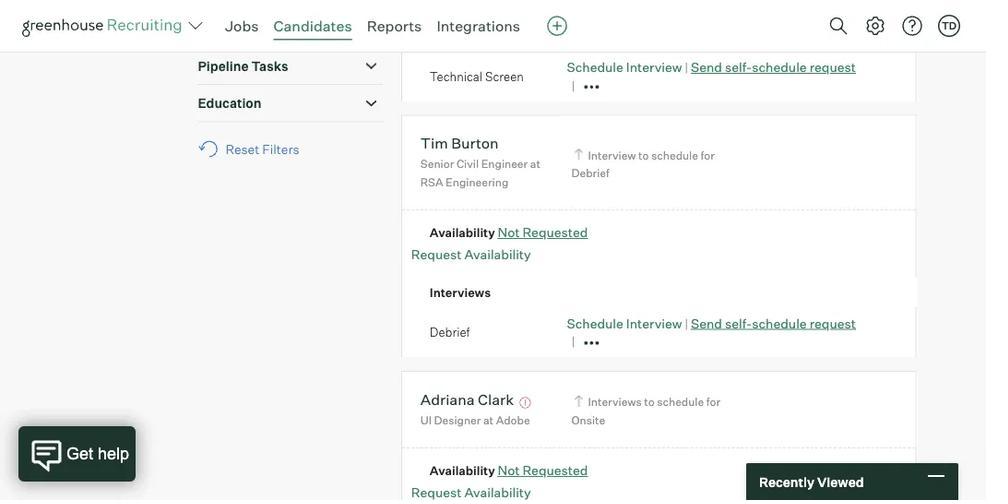 Task type: describe. For each thing, give the bounding box(es) containing it.
td button
[[935, 11, 964, 41]]

send for debrief
[[691, 315, 722, 331]]

interview for technical screen
[[626, 59, 682, 75]]

not for not requested
[[498, 462, 520, 479]]

interviews inside the interviews to schedule for onsite
[[588, 395, 642, 409]]

schedule inside "interview to schedule for debrief"
[[652, 148, 698, 162]]

adriana
[[421, 390, 475, 408]]

requested for request availability
[[523, 224, 588, 241]]

recently
[[759, 474, 815, 490]]

1 vertical spatial interviews
[[430, 285, 491, 300]]

onsite
[[572, 413, 605, 427]]

schedule interview | send self-schedule request for debrief
[[567, 315, 856, 331]]

engineering
[[446, 175, 509, 189]]

0 vertical spatial interviews
[[430, 29, 491, 44]]

pipeline tasks
[[198, 58, 288, 74]]

senior
[[421, 157, 454, 171]]

availability for request availability
[[430, 225, 495, 240]]

send self-schedule request link for debrief
[[691, 315, 856, 331]]

self- for debrief
[[725, 315, 752, 331]]

interview inside "interview to schedule for debrief"
[[588, 148, 636, 162]]

1 vertical spatial availability
[[465, 247, 531, 263]]

tasks
[[251, 58, 288, 74]]

| for technical screen
[[685, 60, 689, 75]]

td button
[[938, 15, 961, 37]]

integrations link
[[437, 17, 521, 35]]

reports link
[[367, 17, 422, 35]]

integrations
[[437, 17, 521, 35]]

search image
[[828, 15, 850, 37]]

request
[[411, 247, 462, 263]]

interview for debrief
[[626, 315, 682, 331]]

screen
[[485, 69, 524, 84]]

schedule for debrief
[[567, 315, 624, 331]]

jobs link
[[225, 17, 259, 35]]

request for debrief
[[810, 315, 856, 331]]

reset
[[226, 141, 260, 157]]

not requested button for ui designer at adobe
[[498, 462, 588, 479]]

reset filters button
[[198, 132, 309, 166]]

ui
[[421, 413, 432, 427]]

request for technical screen
[[810, 59, 856, 75]]

adriana clark
[[421, 390, 514, 408]]

interview to schedule for debrief
[[572, 148, 715, 180]]

availability not requested
[[430, 462, 588, 479]]

technical
[[430, 69, 483, 84]]

pipeline
[[198, 58, 249, 74]]

to for interviews
[[644, 395, 655, 409]]

rsa
[[421, 175, 443, 189]]

to for interview
[[639, 148, 649, 162]]

reset filters
[[226, 141, 300, 157]]



Task type: locate. For each thing, give the bounding box(es) containing it.
1 vertical spatial self-
[[725, 315, 752, 331]]

send self-schedule request link for technical screen
[[691, 59, 856, 75]]

1 vertical spatial not
[[498, 462, 520, 479]]

adobe
[[496, 413, 530, 427]]

0 horizontal spatial debrief
[[430, 325, 470, 340]]

not for request availability
[[498, 224, 520, 241]]

filters
[[262, 141, 300, 157]]

to inside the interviews to schedule for onsite
[[644, 395, 655, 409]]

technical screen
[[430, 69, 524, 84]]

tim burton link
[[421, 134, 499, 155]]

to
[[639, 148, 649, 162], [644, 395, 655, 409]]

0 horizontal spatial at
[[484, 413, 494, 427]]

adriana clark link
[[421, 390, 514, 411]]

reports
[[367, 17, 422, 35]]

0 vertical spatial |
[[685, 60, 689, 75]]

0 vertical spatial interview
[[626, 59, 682, 75]]

send
[[691, 59, 722, 75], [691, 315, 722, 331]]

schedule for technical screen
[[567, 59, 624, 75]]

recently viewed
[[759, 474, 864, 490]]

requested for not requested
[[523, 462, 588, 479]]

for for interview to schedule for debrief
[[701, 148, 715, 162]]

0 vertical spatial debrief
[[572, 166, 610, 180]]

2 not from the top
[[498, 462, 520, 479]]

1 requested from the top
[[523, 224, 588, 241]]

1 horizontal spatial debrief
[[572, 166, 610, 180]]

not requested button up the request availability button
[[498, 224, 588, 241]]

for inside "interview to schedule for debrief"
[[701, 148, 715, 162]]

availability down designer
[[430, 463, 495, 478]]

candidates
[[274, 17, 352, 35]]

1 schedule from the top
[[567, 59, 624, 75]]

clark
[[478, 390, 514, 408]]

2 | from the top
[[685, 316, 689, 331]]

interviews down the request availability button
[[430, 285, 491, 300]]

1 schedule interview link from the top
[[567, 59, 682, 75]]

for
[[701, 148, 715, 162], [707, 395, 721, 409]]

1 send from the top
[[691, 59, 722, 75]]

debrief right engineer
[[572, 166, 610, 180]]

at
[[530, 157, 541, 171], [484, 413, 494, 427]]

1 vertical spatial send
[[691, 315, 722, 331]]

availability not requested request availability
[[411, 224, 588, 263]]

interviews
[[430, 29, 491, 44], [430, 285, 491, 300], [588, 395, 642, 409]]

1 vertical spatial for
[[707, 395, 721, 409]]

not
[[498, 224, 520, 241], [498, 462, 520, 479]]

tim
[[421, 134, 448, 152]]

request
[[810, 59, 856, 75], [810, 315, 856, 331]]

education
[[198, 95, 262, 111]]

2 schedule interview | send self-schedule request from the top
[[567, 315, 856, 331]]

tim burton senior civil engineer at rsa engineering
[[421, 134, 541, 189]]

1 self- from the top
[[725, 59, 752, 75]]

configure image
[[865, 15, 887, 37]]

availability for not requested
[[430, 463, 495, 478]]

2 self- from the top
[[725, 315, 752, 331]]

at inside tim burton senior civil engineer at rsa engineering
[[530, 157, 541, 171]]

request availability button
[[411, 247, 531, 263]]

1 request from the top
[[810, 59, 856, 75]]

0 vertical spatial send
[[691, 59, 722, 75]]

interviews to schedule for onsite
[[572, 395, 721, 427]]

greenhouse recruiting image
[[22, 15, 188, 37]]

schedule interview | send self-schedule request
[[567, 59, 856, 75], [567, 315, 856, 331]]

availability inside availability not requested
[[430, 463, 495, 478]]

debrief
[[572, 166, 610, 180], [430, 325, 470, 340]]

1 vertical spatial requested
[[523, 462, 588, 479]]

0 vertical spatial request
[[810, 59, 856, 75]]

requested down engineer
[[523, 224, 588, 241]]

1 vertical spatial not requested button
[[498, 462, 588, 479]]

schedule
[[567, 59, 624, 75], [567, 315, 624, 331]]

to inside "interview to schedule for debrief"
[[639, 148, 649, 162]]

0 vertical spatial schedule interview | send self-schedule request
[[567, 59, 856, 75]]

not down adobe
[[498, 462, 520, 479]]

requested inside 'availability not requested request availability'
[[523, 224, 588, 241]]

0 vertical spatial to
[[639, 148, 649, 162]]

2 requested from the top
[[523, 462, 588, 479]]

schedule interview link for technical screen
[[567, 59, 682, 75]]

0 vertical spatial self-
[[725, 59, 752, 75]]

not requested button
[[498, 224, 588, 241], [498, 462, 588, 479]]

send for technical screen
[[691, 59, 722, 75]]

1 not from the top
[[498, 224, 520, 241]]

send self-schedule request link
[[691, 59, 856, 75], [691, 315, 856, 331]]

interview
[[626, 59, 682, 75], [588, 148, 636, 162], [626, 315, 682, 331]]

0 vertical spatial not requested button
[[498, 224, 588, 241]]

1 vertical spatial schedule interview link
[[567, 315, 682, 331]]

1 vertical spatial request
[[810, 315, 856, 331]]

0 vertical spatial availability
[[430, 225, 495, 240]]

1 vertical spatial schedule
[[567, 315, 624, 331]]

1 vertical spatial debrief
[[430, 325, 470, 340]]

1 horizontal spatial at
[[530, 157, 541, 171]]

2 vertical spatial availability
[[430, 463, 495, 478]]

2 schedule from the top
[[567, 315, 624, 331]]

not up the request availability button
[[498, 224, 520, 241]]

0 vertical spatial at
[[530, 157, 541, 171]]

2 vertical spatial interview
[[626, 315, 682, 331]]

at right engineer
[[530, 157, 541, 171]]

schedule inside the interviews to schedule for onsite
[[657, 395, 704, 409]]

2 vertical spatial interviews
[[588, 395, 642, 409]]

1 vertical spatial send self-schedule request link
[[691, 315, 856, 331]]

td
[[942, 19, 957, 32]]

2 send self-schedule request link from the top
[[691, 315, 856, 331]]

1 not requested button from the top
[[498, 224, 588, 241]]

0 vertical spatial schedule interview link
[[567, 59, 682, 75]]

0 vertical spatial not
[[498, 224, 520, 241]]

interviews to schedule for onsite link
[[572, 393, 721, 429]]

1 vertical spatial schedule interview | send self-schedule request
[[567, 315, 856, 331]]

2 send from the top
[[691, 315, 722, 331]]

2 not requested button from the top
[[498, 462, 588, 479]]

not requested button down adobe
[[498, 462, 588, 479]]

availability right the request
[[465, 247, 531, 263]]

0 vertical spatial send self-schedule request link
[[691, 59, 856, 75]]

availability
[[430, 225, 495, 240], [465, 247, 531, 263], [430, 463, 495, 478]]

interviews up technical
[[430, 29, 491, 44]]

1 schedule interview | send self-schedule request from the top
[[567, 59, 856, 75]]

debrief up adriana
[[430, 325, 470, 340]]

schedule interview | send self-schedule request for technical screen
[[567, 59, 856, 75]]

availability up the request availability button
[[430, 225, 495, 240]]

1 vertical spatial at
[[484, 413, 494, 427]]

requested down 'onsite'
[[523, 462, 588, 479]]

0 vertical spatial for
[[701, 148, 715, 162]]

self- for technical screen
[[725, 59, 752, 75]]

candidates link
[[274, 17, 352, 35]]

jobs
[[225, 17, 259, 35]]

ui designer at adobe
[[421, 413, 530, 427]]

interview to schedule for debrief link
[[572, 146, 715, 182]]

2 schedule interview link from the top
[[567, 315, 682, 331]]

1 vertical spatial interview
[[588, 148, 636, 162]]

schedule interview link
[[567, 59, 682, 75], [567, 315, 682, 331]]

at down clark
[[484, 413, 494, 427]]

|
[[685, 60, 689, 75], [685, 316, 689, 331]]

| for debrief
[[685, 316, 689, 331]]

0 vertical spatial schedule
[[567, 59, 624, 75]]

designer
[[434, 413, 481, 427]]

not inside 'availability not requested request availability'
[[498, 224, 520, 241]]

schedule
[[752, 59, 807, 75], [652, 148, 698, 162], [752, 315, 807, 331], [657, 395, 704, 409]]

1 vertical spatial to
[[644, 395, 655, 409]]

self-
[[725, 59, 752, 75], [725, 315, 752, 331]]

schedule interview link for debrief
[[567, 315, 682, 331]]

adriana clark has been in onsite for more than 21 days image
[[517, 397, 534, 408]]

for for interviews to schedule for onsite
[[707, 395, 721, 409]]

2 request from the top
[[810, 315, 856, 331]]

requested
[[523, 224, 588, 241], [523, 462, 588, 479]]

interviews up 'onsite'
[[588, 395, 642, 409]]

debrief inside "interview to schedule for debrief"
[[572, 166, 610, 180]]

not requested button for senior civil engineer at rsa engineering
[[498, 224, 588, 241]]

for inside the interviews to schedule for onsite
[[707, 395, 721, 409]]

civil
[[457, 157, 479, 171]]

burton
[[451, 134, 499, 152]]

1 | from the top
[[685, 60, 689, 75]]

engineer
[[481, 157, 528, 171]]

viewed
[[818, 474, 864, 490]]

1 vertical spatial |
[[685, 316, 689, 331]]

0 vertical spatial requested
[[523, 224, 588, 241]]

1 send self-schedule request link from the top
[[691, 59, 856, 75]]

responsibility
[[198, 20, 288, 37]]



Task type: vqa. For each thing, say whether or not it's contained in the screenshot.
Adobe at bottom
yes



